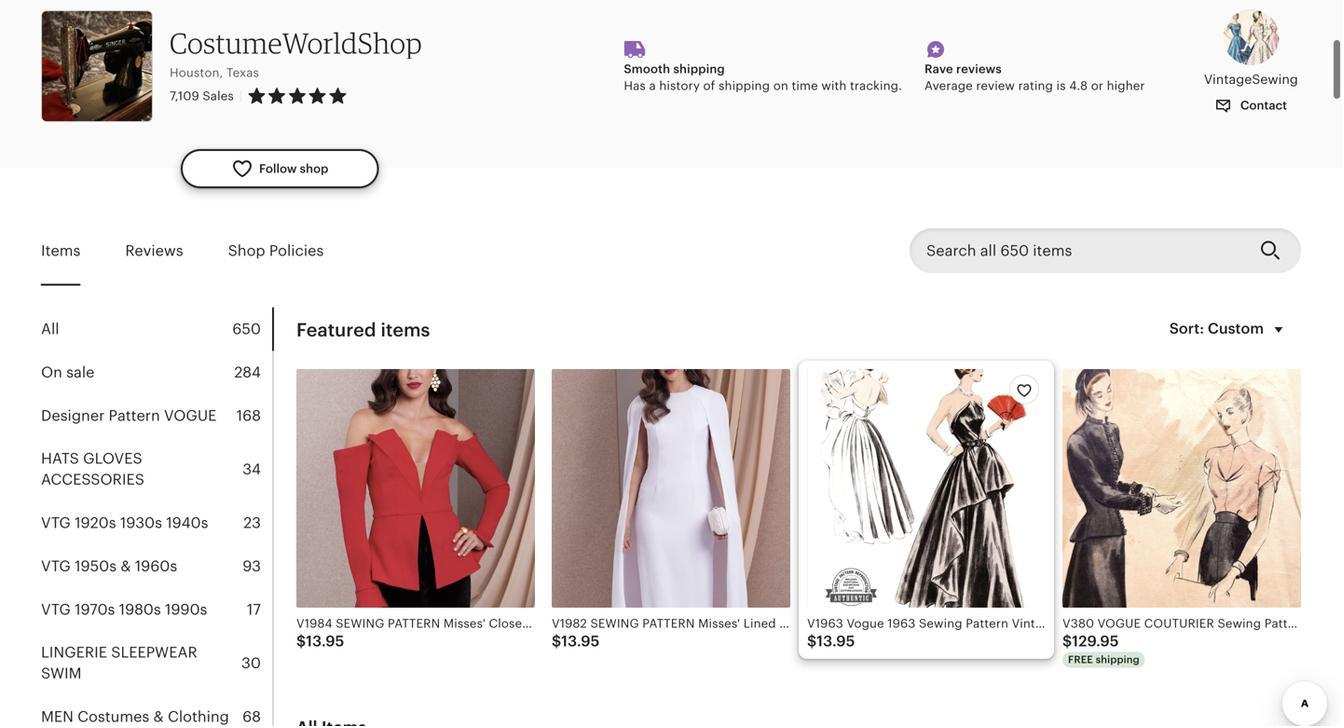 Task type: describe. For each thing, give the bounding box(es) containing it.
vtg for vtg 1920s 1930s 1940s
[[41, 515, 71, 531]]

vintagesewing link
[[1202, 9, 1302, 88]]

& for clothing
[[153, 709, 164, 725]]

lingerie sleepwear swim
[[41, 644, 197, 682]]

vintagesewing
[[1205, 72, 1299, 87]]

sort:
[[1170, 320, 1205, 337]]

$ 129.95 free shipping
[[1063, 633, 1140, 666]]

hats gloves accessories
[[41, 451, 144, 488]]

vtg 1950s & 1960s
[[41, 558, 177, 575]]

or
[[1092, 79, 1104, 93]]

vtg for vtg 1950s & 1960s
[[41, 558, 71, 575]]

tab containing vtg 1920s 1930s 1940s
[[41, 502, 272, 545]]

sort: custom button
[[1159, 308, 1302, 352]]

featured items
[[297, 319, 430, 341]]

of
[[704, 79, 716, 93]]

sort: custom
[[1170, 320, 1265, 337]]

designer
[[41, 407, 105, 424]]

7,109 sales link
[[170, 89, 234, 103]]

smooth shipping has a history of shipping on time with tracking.
[[624, 62, 903, 93]]

1990s
[[165, 601, 207, 618]]

sale
[[66, 364, 95, 381]]

13.95 for v1963 vogue 1963 sewing pattern vintage 1950's design misses' special occasion evening formal dress sizes 4-12 or 14-22 image
[[817, 633, 855, 650]]

$ 13.95 for v1963 vogue 1963 sewing pattern vintage 1950's design misses' special occasion evening formal dress sizes 4-12 or 14-22 image
[[808, 633, 855, 650]]

custom
[[1208, 320, 1265, 337]]

rating
[[1019, 79, 1054, 93]]

7,109
[[170, 89, 199, 103]]

policies
[[269, 242, 324, 259]]

sections tab list
[[41, 308, 274, 726]]

v1984 sewing pattern misses' close-fitting off-the-shoulder top sizes 8-16 or 18-26 vogue 1984 image
[[297, 369, 535, 608]]

v1963 vogue 1963 sewing pattern vintage 1950's design misses' special occasion evening formal dress sizes 4-12 or 14-22 image
[[808, 369, 1046, 608]]

higher
[[1107, 79, 1146, 93]]

vintagesewing image
[[1224, 9, 1280, 65]]

1940s
[[166, 515, 208, 531]]

vtg for vtg 1970s 1980s 1990s
[[41, 601, 71, 618]]

shop policies
[[228, 242, 324, 259]]

items link
[[41, 229, 81, 273]]

1980s
[[119, 601, 161, 618]]

$ 13.95 for v1982 sewing pattern misses' lined cape dresses sizes 8-16 or 18-26 vogue 1982 image
[[552, 633, 600, 650]]

sales
[[203, 89, 234, 103]]

1930s
[[120, 515, 162, 531]]

13.95 for v1982 sewing pattern misses' lined cape dresses sizes 8-16 or 18-26 vogue 1982 image
[[562, 633, 600, 650]]

pattern
[[109, 407, 160, 424]]

average
[[925, 79, 973, 93]]

tab containing men costumes & clothing
[[41, 696, 272, 726]]

v380 vogue couturier sewing pattern vtg late 1940s jacket skirt blouse suit b30" bust 30" 76 cm vintage 40s original vogue 380 image
[[1063, 369, 1302, 608]]

1950s
[[75, 558, 117, 575]]

34
[[243, 461, 261, 478]]

vtg 1920s 1930s 1940s
[[41, 515, 208, 531]]

23
[[243, 515, 261, 531]]

clothing
[[168, 709, 229, 725]]

17
[[247, 601, 261, 618]]

tab containing on sale
[[41, 351, 272, 394]]

costumeworldshop
[[170, 26, 422, 60]]

30
[[242, 655, 261, 672]]

costumes
[[78, 709, 149, 725]]

men costumes & clothing
[[41, 709, 229, 725]]



Task type: locate. For each thing, give the bounding box(es) containing it.
featured
[[297, 319, 376, 341]]

shipping inside $ 129.95 free shipping
[[1096, 654, 1140, 666]]

shipping
[[674, 62, 725, 76], [719, 79, 770, 93], [1096, 654, 1140, 666]]

2 horizontal spatial $ 13.95
[[808, 633, 855, 650]]

items
[[381, 319, 430, 341]]

shop policies link
[[228, 229, 324, 273]]

designer pattern vogue
[[41, 407, 217, 424]]

7,109 sales |
[[170, 89, 243, 103]]

129.95
[[1073, 633, 1119, 650]]

4 tab from the top
[[41, 437, 272, 502]]

1 horizontal spatial &
[[153, 709, 164, 725]]

1 horizontal spatial $ 13.95
[[552, 633, 600, 650]]

& left clothing
[[153, 709, 164, 725]]

tab down reviews link
[[41, 308, 272, 351]]

reviews
[[957, 62, 1002, 76]]

$ inside $ 129.95 free shipping
[[1063, 633, 1073, 650]]

reviews link
[[125, 229, 183, 273]]

tab up 1960s
[[41, 502, 272, 545]]

1 $ 13.95 from the left
[[297, 633, 345, 650]]

v1982 sewing pattern misses' lined cape dresses sizes 8-16 or 18-26 vogue 1982 image
[[552, 369, 791, 608]]

hats
[[41, 451, 79, 467]]

13.95 for v1984 sewing pattern misses' close-fitting off-the-shoulder top sizes 8-16 or 18-26 vogue 1984 image
[[306, 633, 345, 650]]

3 tab from the top
[[41, 394, 272, 437]]

8 tab from the top
[[41, 631, 272, 696]]

0 horizontal spatial $ 13.95
[[297, 633, 345, 650]]

2 $ 13.95 from the left
[[552, 633, 600, 650]]

tab containing hats gloves accessories
[[41, 437, 272, 502]]

1920s
[[75, 515, 116, 531]]

2 horizontal spatial 13.95
[[817, 633, 855, 650]]

history
[[660, 79, 700, 93]]

1 vtg from the top
[[41, 515, 71, 531]]

2 vertical spatial shipping
[[1096, 654, 1140, 666]]

2 tab from the top
[[41, 351, 272, 394]]

1 vertical spatial &
[[153, 709, 164, 725]]

93
[[243, 558, 261, 575]]

1 13.95 from the left
[[306, 633, 345, 650]]

13.95
[[306, 633, 345, 650], [562, 633, 600, 650], [817, 633, 855, 650]]

68
[[243, 709, 261, 725]]

3 13.95 from the left
[[817, 633, 855, 650]]

follow shop button
[[181, 149, 379, 188]]

tab up the gloves
[[41, 394, 272, 437]]

tab containing designer pattern vogue
[[41, 394, 272, 437]]

tab up 1930s
[[41, 437, 272, 502]]

tab down the 1980s
[[41, 631, 272, 696]]

with
[[822, 79, 847, 93]]

free
[[1069, 654, 1094, 666]]

0 vertical spatial vtg
[[41, 515, 71, 531]]

rave
[[925, 62, 954, 76]]

reviews
[[125, 242, 183, 259]]

tab up sleepwear
[[41, 588, 272, 631]]

6 tab from the top
[[41, 545, 272, 588]]

$ 13.95 for v1984 sewing pattern misses' close-fitting off-the-shoulder top sizes 8-16 or 18-26 vogue 1984 image
[[297, 633, 345, 650]]

0 horizontal spatial &
[[121, 558, 131, 575]]

$ for v1984 sewing pattern misses' close-fitting off-the-shoulder top sizes 8-16 or 18-26 vogue 1984 image
[[297, 633, 306, 650]]

shipping down "129.95"
[[1096, 654, 1140, 666]]

contact button
[[1202, 88, 1302, 123]]

1960s
[[135, 558, 177, 575]]

accessories
[[41, 471, 144, 488]]

houston, texas
[[170, 66, 259, 80]]

smooth
[[624, 62, 671, 76]]

shipping up of
[[674, 62, 725, 76]]

on
[[41, 364, 62, 381]]

vtg left 1920s
[[41, 515, 71, 531]]

time
[[792, 79, 818, 93]]

$
[[297, 633, 306, 650], [552, 633, 562, 650], [808, 633, 817, 650], [1063, 633, 1073, 650]]

tab up "pattern"
[[41, 351, 272, 394]]

0 horizontal spatial 13.95
[[306, 633, 345, 650]]

all
[[41, 321, 59, 338]]

7 tab from the top
[[41, 588, 272, 631]]

gloves
[[83, 451, 142, 467]]

4 $ from the left
[[1063, 633, 1073, 650]]

$ 13.95
[[297, 633, 345, 650], [552, 633, 600, 650], [808, 633, 855, 650]]

& right the 1950s at the left bottom of page
[[121, 558, 131, 575]]

2 vtg from the top
[[41, 558, 71, 575]]

650
[[232, 321, 261, 338]]

vtg 1970s 1980s 1990s
[[41, 601, 207, 618]]

a
[[649, 79, 656, 93]]

$ for v1963 vogue 1963 sewing pattern vintage 1950's design misses' special occasion evening formal dress sizes 4-12 or 14-22 image
[[808, 633, 817, 650]]

tab containing all
[[41, 308, 272, 351]]

3 vtg from the top
[[41, 601, 71, 618]]

1970s
[[75, 601, 115, 618]]

follow
[[259, 162, 297, 176]]

tab containing vtg 1970s 1980s 1990s
[[41, 588, 272, 631]]

shop
[[300, 162, 329, 176]]

tab down 1930s
[[41, 545, 272, 588]]

on
[[774, 79, 789, 93]]

is
[[1057, 79, 1066, 93]]

0 vertical spatial &
[[121, 558, 131, 575]]

$ for v1982 sewing pattern misses' lined cape dresses sizes 8-16 or 18-26 vogue 1982 image
[[552, 633, 562, 650]]

tab containing vtg 1950s & 1960s
[[41, 545, 272, 588]]

has
[[624, 79, 646, 93]]

shop
[[228, 242, 265, 259]]

3 $ 13.95 from the left
[[808, 633, 855, 650]]

5 tab from the top
[[41, 502, 272, 545]]

4.8
[[1070, 79, 1088, 93]]

vtg left 1970s on the left bottom
[[41, 601, 71, 618]]

vtg
[[41, 515, 71, 531], [41, 558, 71, 575], [41, 601, 71, 618]]

sleepwear
[[111, 644, 197, 661]]

review
[[977, 79, 1015, 93]]

items
[[41, 242, 81, 259]]

1 horizontal spatial 13.95
[[562, 633, 600, 650]]

tab
[[41, 308, 272, 351], [41, 351, 272, 394], [41, 394, 272, 437], [41, 437, 272, 502], [41, 502, 272, 545], [41, 545, 272, 588], [41, 588, 272, 631], [41, 631, 272, 696], [41, 696, 272, 726]]

texas
[[227, 66, 259, 80]]

tab down sleepwear
[[41, 696, 272, 726]]

9 tab from the top
[[41, 696, 272, 726]]

2 13.95 from the left
[[562, 633, 600, 650]]

284
[[234, 364, 261, 381]]

1 vertical spatial shipping
[[719, 79, 770, 93]]

vogue
[[164, 407, 217, 424]]

2 $ from the left
[[552, 633, 562, 650]]

vtg left the 1950s at the left bottom of page
[[41, 558, 71, 575]]

houston,
[[170, 66, 223, 80]]

&
[[121, 558, 131, 575], [153, 709, 164, 725]]

|
[[240, 89, 243, 103]]

1 vertical spatial vtg
[[41, 558, 71, 575]]

Search all 650 items text field
[[910, 229, 1246, 273]]

men
[[41, 709, 74, 725]]

contact
[[1238, 98, 1288, 112]]

follow shop
[[259, 162, 329, 176]]

168
[[236, 407, 261, 424]]

lingerie
[[41, 644, 107, 661]]

shipping right of
[[719, 79, 770, 93]]

tab containing lingerie sleepwear swim
[[41, 631, 272, 696]]

1 tab from the top
[[41, 308, 272, 351]]

on sale
[[41, 364, 95, 381]]

3 $ from the left
[[808, 633, 817, 650]]

swim
[[41, 665, 82, 682]]

& for 1960s
[[121, 558, 131, 575]]

1 $ from the left
[[297, 633, 306, 650]]

rave reviews average review rating is 4.8 or higher
[[925, 62, 1146, 93]]

tracking.
[[850, 79, 903, 93]]

2 vertical spatial vtg
[[41, 601, 71, 618]]

0 vertical spatial shipping
[[674, 62, 725, 76]]



Task type: vqa. For each thing, say whether or not it's contained in the screenshot.
V1963 Vogue 1963 Sewing Pattern Vintage 1950's Design Misses' Special Occasion Evening Formal Dress Sizes 4-12 or 14-22 image
yes



